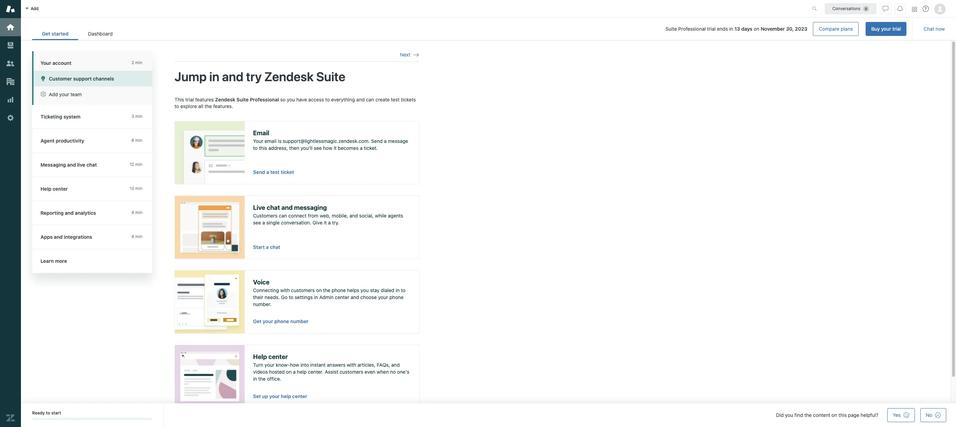 Task type: describe. For each thing, give the bounding box(es) containing it.
connect
[[289, 213, 307, 219]]

in left admin
[[314, 295, 318, 301]]

chat inside heading
[[87, 162, 97, 168]]

your inside email your email is support@lightlessmagic.zendesk.com. send a message to this address, then you'll see how it becomes a ticket.
[[253, 138, 263, 144]]

number.
[[253, 302, 272, 308]]

2 min
[[132, 60, 143, 65]]

2
[[132, 60, 134, 65]]

apps and integrations
[[41, 234, 92, 240]]

from
[[308, 213, 319, 219]]

add button
[[21, 0, 43, 17]]

in left 13
[[730, 26, 734, 32]]

a left ticket.
[[360, 145, 363, 151]]

zendesk inside content-title region
[[265, 69, 314, 84]]

ready to start
[[32, 411, 61, 416]]

0 horizontal spatial send
[[253, 169, 265, 175]]

compare plans
[[820, 26, 854, 32]]

your down number.
[[263, 319, 273, 325]]

get help image
[[923, 6, 930, 12]]

organizations image
[[6, 77, 15, 86]]

section containing suite professional trial ends in
[[128, 22, 907, 36]]

you for so
[[287, 97, 295, 103]]

up
[[262, 394, 268, 400]]

and right "apps"
[[54, 234, 63, 240]]

so
[[280, 97, 286, 103]]

help center heading
[[32, 177, 159, 202]]

zendesk inside region
[[215, 97, 235, 103]]

add
[[49, 92, 58, 97]]

reporting and analytics
[[41, 210, 96, 216]]

min for messaging and live chat
[[135, 162, 143, 167]]

ticketing
[[41, 114, 62, 120]]

start a chat
[[253, 245, 280, 250]]

yes button
[[888, 409, 915, 423]]

hosted
[[269, 370, 285, 376]]

live
[[77, 162, 85, 168]]

on right content
[[832, 413, 838, 419]]

and inside heading
[[65, 210, 74, 216]]

your right 'add'
[[59, 92, 69, 97]]

mobile,
[[332, 213, 348, 219]]

zendesk image
[[6, 414, 15, 423]]

on inside section
[[754, 26, 760, 32]]

no
[[390, 370, 396, 376]]

you inside voice connecting with customers on the phone helps you stay dialed in to their needs. go to settings in admin center and choose your phone number.
[[361, 288, 369, 294]]

learn
[[41, 259, 54, 264]]

support
[[73, 76, 92, 82]]

0 vertical spatial suite
[[666, 26, 677, 32]]

learn more
[[41, 259, 67, 264]]

assist
[[325, 370, 339, 376]]

you'll
[[301, 145, 313, 151]]

agents
[[388, 213, 404, 219]]

chat now
[[924, 26, 946, 32]]

so you have access to everything and can create test tickets to explore all the features.
[[175, 97, 416, 109]]

your account
[[41, 60, 71, 66]]

center.
[[308, 370, 324, 376]]

add your team
[[49, 92, 82, 97]]

faqs,
[[377, 363, 390, 369]]

and left social,
[[350, 213, 358, 219]]

in inside content-title region
[[209, 69, 220, 84]]

while
[[375, 213, 387, 219]]

example of email conversation inside of the ticketing system and the customer is asking the agent about reimbursement policy. image
[[175, 121, 245, 184]]

agent productivity heading
[[32, 129, 159, 153]]

zendesk support image
[[6, 5, 15, 14]]

this inside footer
[[839, 413, 847, 419]]

social,
[[360, 213, 374, 219]]

get for get started
[[42, 31, 50, 37]]

single
[[267, 220, 280, 226]]

customers inside help center turn your know-how into instant answers with articles, faqs, and videos hosted on a help center. assist customers even when no one's in the office.
[[340, 370, 364, 376]]

buy your trial
[[872, 26, 902, 32]]

even
[[365, 370, 376, 376]]

now
[[936, 26, 946, 32]]

professional inside section
[[679, 26, 706, 32]]

ticketing system heading
[[32, 105, 159, 129]]

trial inside region
[[186, 97, 194, 103]]

page
[[849, 413, 860, 419]]

access
[[309, 97, 324, 103]]

example of conversation inside of messaging and the customer is asking the agent about changing the size of the retail order. image
[[175, 196, 245, 259]]

settings
[[295, 295, 313, 301]]

4 min for analytics
[[132, 210, 143, 216]]

next
[[400, 52, 411, 58]]

helps
[[347, 288, 360, 294]]

ends
[[718, 26, 729, 32]]

how inside email your email is support@lightlessmagic.zendesk.com. send a message to this address, then you'll see how it becomes a ticket.
[[323, 145, 333, 151]]

articles,
[[358, 363, 376, 369]]

12
[[130, 162, 134, 167]]

help inside button
[[281, 394, 291, 400]]

a inside help center turn your know-how into instant answers with articles, faqs, and videos hosted on a help center. assist customers even when no one's in the office.
[[293, 370, 296, 376]]

the inside voice connecting with customers on the phone helps you stay dialed in to their needs. go to settings in admin center and choose your phone number.
[[323, 288, 331, 294]]

get started image
[[6, 23, 15, 32]]

your inside section
[[882, 26, 892, 32]]

did you find the content on this page helpful?
[[777, 413, 879, 419]]

videos
[[253, 370, 268, 376]]

choose
[[361, 295, 377, 301]]

add
[[31, 6, 39, 11]]

on inside help center turn your know-how into instant answers with articles, faqs, and videos hosted on a help center. assist customers even when no one's in the office.
[[286, 370, 292, 376]]

customer support channels
[[49, 76, 114, 82]]

on inside voice connecting with customers on the phone helps you stay dialed in to their needs. go to settings in admin center and choose your phone number.
[[316, 288, 322, 294]]

4 for apps and integrations
[[132, 234, 134, 240]]

get your phone number
[[253, 319, 309, 325]]

to right dialed
[[401, 288, 406, 294]]

4 for reporting and analytics
[[132, 210, 134, 216]]

add your team button
[[34, 87, 152, 102]]

see inside email your email is support@lightlessmagic.zendesk.com. send a message to this address, then you'll see how it becomes a ticket.
[[314, 145, 322, 151]]

progress-bar progress bar
[[32, 419, 152, 421]]

November 30, 2023 text field
[[761, 26, 808, 32]]

min for ticketing system
[[135, 114, 143, 119]]

set up your help center
[[253, 394, 308, 400]]

help for help center
[[41, 186, 51, 192]]

customer support channels button
[[34, 71, 152, 87]]

customer
[[49, 76, 72, 82]]

4 min for integrations
[[132, 234, 143, 240]]

voice connecting with customers on the phone helps you stay dialed in to their needs. go to settings in admin center and choose your phone number.
[[253, 279, 406, 308]]

find
[[795, 413, 804, 419]]

start a chat button
[[253, 244, 280, 251]]

see inside the live chat and messaging customers can connect from web, mobile, and social, while agents see a single conversation. give it a try.
[[253, 220, 261, 226]]

no
[[927, 413, 933, 419]]

region containing email
[[175, 96, 420, 420]]

get for get your phone number
[[253, 319, 262, 325]]

a left try.
[[328, 220, 331, 226]]

help inside help center turn your know-how into instant answers with articles, faqs, and videos hosted on a help center. assist customers even when no one's in the office.
[[297, 370, 307, 376]]

have
[[297, 97, 307, 103]]

learn more button
[[32, 250, 151, 274]]

it inside email your email is support@lightlessmagic.zendesk.com. send a message to this address, then you'll see how it becomes a ticket.
[[334, 145, 337, 151]]

you for did
[[786, 413, 794, 419]]

the inside help center turn your know-how into instant answers with articles, faqs, and videos hosted on a help center. assist customers even when no one's in the office.
[[259, 376, 266, 382]]

system
[[64, 114, 80, 120]]

email your email is support@lightlessmagic.zendesk.com. send a message to this address, then you'll see how it becomes a ticket.
[[253, 130, 408, 151]]

answers
[[327, 363, 346, 369]]

helpful?
[[861, 413, 879, 419]]

compare plans button
[[814, 22, 859, 36]]

in inside help center turn your know-how into instant answers with articles, faqs, and videos hosted on a help center. assist customers even when no one's in the office.
[[253, 376, 257, 382]]

your inside voice connecting with customers on the phone helps you stay dialed in to their needs. go to settings in admin center and choose your phone number.
[[378, 295, 388, 301]]

help for help center turn your know-how into instant answers with articles, faqs, and videos hosted on a help center. assist customers even when no one's in the office.
[[253, 354, 267, 361]]

ready
[[32, 411, 45, 416]]

professional inside region
[[250, 97, 279, 103]]

notifications image
[[898, 6, 904, 11]]

reporting and analytics heading
[[32, 202, 159, 226]]

help center turn your know-how into instant answers with articles, faqs, and videos hosted on a help center. assist customers even when no one's in the office.
[[253, 354, 410, 382]]

center inside button
[[292, 394, 308, 400]]



Task type: vqa. For each thing, say whether or not it's contained in the screenshot.
the no
yes



Task type: locate. For each thing, give the bounding box(es) containing it.
0 horizontal spatial how
[[290, 363, 299, 369]]

1 vertical spatial send
[[253, 169, 265, 175]]

address,
[[269, 145, 288, 151]]

and up connect
[[282, 204, 293, 212]]

2 horizontal spatial you
[[786, 413, 794, 419]]

test left ticket
[[271, 169, 280, 175]]

test right create
[[391, 97, 400, 103]]

chat inside button
[[270, 245, 280, 250]]

the right all on the top left of the page
[[205, 103, 212, 109]]

suite
[[666, 26, 677, 32], [316, 69, 346, 84], [237, 97, 249, 103]]

2 vertical spatial chat
[[270, 245, 280, 250]]

your down dialed
[[378, 295, 388, 301]]

started
[[52, 31, 69, 37]]

4
[[132, 210, 134, 216], [132, 234, 134, 240]]

4 min inside apps and integrations heading
[[132, 234, 143, 240]]

chat right 'start'
[[270, 245, 280, 250]]

0 vertical spatial this
[[259, 145, 267, 151]]

1 horizontal spatial zendesk
[[265, 69, 314, 84]]

1 horizontal spatial send
[[371, 138, 383, 144]]

and left try
[[222, 69, 244, 84]]

this
[[175, 97, 184, 103]]

0 vertical spatial phone
[[332, 288, 346, 294]]

ticketing system
[[41, 114, 80, 120]]

to right access
[[326, 97, 330, 103]]

help right up
[[281, 394, 291, 400]]

trial inside button
[[893, 26, 902, 32]]

1 horizontal spatial suite
[[316, 69, 346, 84]]

in
[[730, 26, 734, 32], [209, 69, 220, 84], [396, 288, 400, 294], [314, 295, 318, 301], [253, 376, 257, 382]]

can up single
[[279, 213, 287, 219]]

connecting
[[253, 288, 279, 294]]

see down support@lightlessmagic.zendesk.com.
[[314, 145, 322, 151]]

help up "reporting"
[[41, 186, 51, 192]]

office.
[[267, 376, 281, 382]]

2 min from the top
[[135, 114, 143, 119]]

professional left so
[[250, 97, 279, 103]]

1 vertical spatial can
[[279, 213, 287, 219]]

this
[[259, 145, 267, 151], [839, 413, 847, 419]]

help center
[[41, 186, 68, 192]]

you up choose
[[361, 288, 369, 294]]

views image
[[6, 41, 15, 50]]

on right days
[[754, 26, 760, 32]]

1 vertical spatial see
[[253, 220, 261, 226]]

zendesk up the features.
[[215, 97, 235, 103]]

1 vertical spatial test
[[271, 169, 280, 175]]

and inside so you have access to everything and can create test tickets to explore all the features.
[[357, 97, 365, 103]]

zendesk products image
[[913, 7, 918, 12]]

3
[[132, 114, 134, 119]]

in right the jump
[[209, 69, 220, 84]]

0 horizontal spatial with
[[281, 288, 290, 294]]

1 horizontal spatial it
[[334, 145, 337, 151]]

0 horizontal spatial this
[[259, 145, 267, 151]]

1 horizontal spatial professional
[[679, 26, 706, 32]]

zendesk up so
[[265, 69, 314, 84]]

1 vertical spatial get
[[253, 319, 262, 325]]

0 horizontal spatial customers
[[291, 288, 315, 294]]

your
[[882, 26, 892, 32], [59, 92, 69, 97], [378, 295, 388, 301], [263, 319, 273, 325], [265, 363, 275, 369], [269, 394, 280, 400]]

conversations button
[[825, 3, 877, 14]]

2 horizontal spatial trial
[[893, 26, 902, 32]]

example of a help center article. image
[[175, 346, 245, 409]]

it down support@lightlessmagic.zendesk.com.
[[334, 145, 337, 151]]

2 horizontal spatial phone
[[390, 295, 404, 301]]

buy
[[872, 26, 881, 32]]

and up no
[[392, 363, 400, 369]]

min inside ticketing system heading
[[135, 114, 143, 119]]

days
[[742, 26, 753, 32]]

can inside so you have access to everything and can create test tickets to explore all the features.
[[366, 97, 374, 103]]

to inside footer
[[46, 411, 50, 416]]

10 min
[[130, 186, 143, 191]]

analytics
[[75, 210, 96, 216]]

to left start
[[46, 411, 50, 416]]

apps
[[41, 234, 53, 240]]

2 vertical spatial you
[[786, 413, 794, 419]]

0 horizontal spatial help
[[281, 394, 291, 400]]

and down helps
[[351, 295, 359, 301]]

did
[[777, 413, 784, 419]]

min for reporting and analytics
[[135, 210, 143, 216]]

dashboard
[[88, 31, 113, 37]]

1 vertical spatial professional
[[250, 97, 279, 103]]

send inside email your email is support@lightlessmagic.zendesk.com. send a message to this address, then you'll see how it becomes a ticket.
[[371, 138, 383, 144]]

into
[[301, 363, 309, 369]]

your right buy
[[882, 26, 892, 32]]

1 vertical spatial you
[[361, 288, 369, 294]]

get inside tab list
[[42, 31, 50, 37]]

this left page
[[839, 413, 847, 419]]

4 inside apps and integrations heading
[[132, 234, 134, 240]]

with
[[281, 288, 290, 294], [347, 363, 356, 369]]

get inside region
[[253, 319, 262, 325]]

trial up explore
[[186, 97, 194, 103]]

example of how the agent accepts an incoming phone call as well as how to log the details of the call. image
[[175, 271, 245, 334]]

on up admin
[[316, 288, 322, 294]]

with up go
[[281, 288, 290, 294]]

test
[[391, 97, 400, 103], [271, 169, 280, 175]]

1 min from the top
[[135, 60, 143, 65]]

and right "everything"
[[357, 97, 365, 103]]

to down this
[[175, 103, 179, 109]]

0 vertical spatial chat
[[87, 162, 97, 168]]

center inside heading
[[53, 186, 68, 192]]

1 horizontal spatial get
[[253, 319, 262, 325]]

phone left number
[[275, 319, 289, 325]]

you inside so you have access to everything and can create test tickets to explore all the features.
[[287, 97, 295, 103]]

chat up customers
[[267, 204, 280, 212]]

go
[[281, 295, 288, 301]]

trial for your
[[893, 26, 902, 32]]

plans
[[841, 26, 854, 32]]

get started
[[42, 31, 69, 37]]

min for help center
[[135, 186, 143, 191]]

help inside help center turn your know-how into instant answers with articles, faqs, and videos hosted on a help center. assist customers even when no one's in the office.
[[253, 354, 267, 361]]

this inside email your email is support@lightlessmagic.zendesk.com. send a message to this address, then you'll see how it becomes a ticket.
[[259, 145, 267, 151]]

messaging and live chat
[[41, 162, 97, 168]]

productivity
[[56, 138, 84, 144]]

1 horizontal spatial can
[[366, 97, 374, 103]]

1 horizontal spatial trial
[[708, 26, 716, 32]]

0 horizontal spatial zendesk
[[215, 97, 235, 103]]

how down support@lightlessmagic.zendesk.com.
[[323, 145, 333, 151]]

apps and integrations heading
[[32, 226, 159, 250]]

min for agent productivity
[[135, 138, 143, 143]]

zendesk
[[265, 69, 314, 84], [215, 97, 235, 103]]

on down know-
[[286, 370, 292, 376]]

to down email
[[253, 145, 258, 151]]

1 vertical spatial with
[[347, 363, 356, 369]]

0 horizontal spatial suite
[[237, 97, 249, 103]]

buy your trial button
[[866, 22, 907, 36]]

0 vertical spatial professional
[[679, 26, 706, 32]]

your account heading
[[32, 51, 159, 71]]

0 horizontal spatial professional
[[250, 97, 279, 103]]

1 vertical spatial how
[[290, 363, 299, 369]]

5 min from the top
[[135, 186, 143, 191]]

dashboard tab
[[78, 27, 123, 40]]

0 horizontal spatial it
[[324, 220, 327, 226]]

min for your account
[[135, 60, 143, 65]]

learn more heading
[[32, 250, 159, 274]]

get left started
[[42, 31, 50, 37]]

trial down notifications icon
[[893, 26, 902, 32]]

and
[[222, 69, 244, 84], [357, 97, 365, 103], [67, 162, 76, 168], [282, 204, 293, 212], [65, 210, 74, 216], [350, 213, 358, 219], [54, 234, 63, 240], [351, 295, 359, 301], [392, 363, 400, 369]]

your left account
[[41, 60, 51, 66]]

can left create
[[366, 97, 374, 103]]

1 4 from the top
[[132, 210, 134, 216]]

your down email
[[253, 138, 263, 144]]

and inside content-title region
[[222, 69, 244, 84]]

1 vertical spatial it
[[324, 220, 327, 226]]

is
[[278, 138, 282, 144]]

1 vertical spatial chat
[[267, 204, 280, 212]]

0 vertical spatial see
[[314, 145, 322, 151]]

1 vertical spatial zendesk
[[215, 97, 235, 103]]

your up the hosted
[[265, 363, 275, 369]]

1 vertical spatial help
[[253, 354, 267, 361]]

tickets
[[401, 97, 416, 103]]

7 min from the top
[[135, 234, 143, 240]]

get
[[42, 31, 50, 37], [253, 319, 262, 325]]

see down customers
[[253, 220, 261, 226]]

center inside voice connecting with customers on the phone helps you stay dialed in to their needs. go to settings in admin center and choose your phone number.
[[335, 295, 350, 301]]

button displays agent's chat status as invisible. image
[[883, 6, 889, 11]]

try
[[246, 69, 262, 84]]

1 vertical spatial suite
[[316, 69, 346, 84]]

1 vertical spatial 4
[[132, 234, 134, 240]]

it inside the live chat and messaging customers can connect from web, mobile, and social, while agents see a single conversation. give it a try.
[[324, 220, 327, 226]]

6 min from the top
[[135, 210, 143, 216]]

a inside button
[[266, 245, 269, 250]]

1 vertical spatial your
[[253, 138, 263, 144]]

1 horizontal spatial help
[[253, 354, 267, 361]]

a left the message
[[384, 138, 387, 144]]

needs.
[[265, 295, 280, 301]]

tab list containing get started
[[32, 27, 123, 40]]

1 vertical spatial this
[[839, 413, 847, 419]]

you right so
[[287, 97, 295, 103]]

your inside 'heading'
[[41, 60, 51, 66]]

a right 'start'
[[266, 245, 269, 250]]

phone up admin
[[332, 288, 346, 294]]

0 vertical spatial customers
[[291, 288, 315, 294]]

you right did
[[786, 413, 794, 419]]

to inside email your email is support@lightlessmagic.zendesk.com. send a message to this address, then you'll see how it becomes a ticket.
[[253, 145, 258, 151]]

with inside voice connecting with customers on the phone helps you stay dialed in to their needs. go to settings in admin center and choose your phone number.
[[281, 288, 290, 294]]

how inside help center turn your know-how into instant answers with articles, faqs, and videos hosted on a help center. assist customers even when no one's in the office.
[[290, 363, 299, 369]]

test inside so you have access to everything and can create test tickets to explore all the features.
[[391, 97, 400, 103]]

1 horizontal spatial see
[[314, 145, 322, 151]]

1 4 min from the top
[[132, 210, 143, 216]]

1 horizontal spatial help
[[297, 370, 307, 376]]

2 4 min from the top
[[132, 234, 143, 240]]

this trial features zendesk suite professional
[[175, 97, 279, 103]]

section
[[128, 22, 907, 36]]

chat now button
[[919, 22, 951, 36]]

admin image
[[6, 114, 15, 123]]

0 vertical spatial with
[[281, 288, 290, 294]]

dialed
[[381, 288, 395, 294]]

1 horizontal spatial how
[[323, 145, 333, 151]]

content
[[814, 413, 831, 419]]

0 horizontal spatial get
[[42, 31, 50, 37]]

give
[[313, 220, 323, 226]]

get down number.
[[253, 319, 262, 325]]

the down videos
[[259, 376, 266, 382]]

can inside the live chat and messaging customers can connect from web, mobile, and social, while agents see a single conversation. give it a try.
[[279, 213, 287, 219]]

conversation.
[[281, 220, 312, 226]]

1 vertical spatial phone
[[390, 295, 404, 301]]

0 horizontal spatial help
[[41, 186, 51, 192]]

and inside help center turn your know-how into instant answers with articles, faqs, and videos hosted on a help center. assist customers even when no one's in the office.
[[392, 363, 400, 369]]

help
[[297, 370, 307, 376], [281, 394, 291, 400]]

and inside voice connecting with customers on the phone helps you stay dialed in to their needs. go to settings in admin center and choose your phone number.
[[351, 295, 359, 301]]

can
[[366, 97, 374, 103], [279, 213, 287, 219]]

phone down dialed
[[390, 295, 404, 301]]

0 vertical spatial zendesk
[[265, 69, 314, 84]]

customers down articles,
[[340, 370, 364, 376]]

chat right live
[[87, 162, 97, 168]]

it down web,
[[324, 220, 327, 226]]

send up ticket.
[[371, 138, 383, 144]]

customers inside voice connecting with customers on the phone helps you stay dialed in to their needs. go to settings in admin center and choose your phone number.
[[291, 288, 315, 294]]

reporting image
[[6, 95, 15, 104]]

send left ticket
[[253, 169, 265, 175]]

a
[[384, 138, 387, 144], [360, 145, 363, 151], [267, 169, 269, 175], [263, 220, 265, 226], [328, 220, 331, 226], [266, 245, 269, 250], [293, 370, 296, 376]]

customers image
[[6, 59, 15, 68]]

4 min from the top
[[135, 162, 143, 167]]

professional left ends
[[679, 26, 706, 32]]

2 vertical spatial suite
[[237, 97, 249, 103]]

8
[[132, 138, 134, 143]]

1 horizontal spatial customers
[[340, 370, 364, 376]]

4 inside reporting and analytics heading
[[132, 210, 134, 216]]

footer
[[21, 404, 957, 428]]

help inside heading
[[41, 186, 51, 192]]

0 vertical spatial 4
[[132, 210, 134, 216]]

2 4 from the top
[[132, 234, 134, 240]]

1 horizontal spatial phone
[[332, 288, 346, 294]]

min inside reporting and analytics heading
[[135, 210, 143, 216]]

0 vertical spatial send
[[371, 138, 383, 144]]

min inside apps and integrations heading
[[135, 234, 143, 240]]

phone
[[332, 288, 346, 294], [390, 295, 404, 301], [275, 319, 289, 325]]

0 vertical spatial can
[[366, 97, 374, 103]]

0 horizontal spatial you
[[287, 97, 295, 103]]

agent
[[41, 138, 54, 144]]

2 horizontal spatial suite
[[666, 26, 677, 32]]

1 horizontal spatial you
[[361, 288, 369, 294]]

your inside help center turn your know-how into instant answers with articles, faqs, and videos hosted on a help center. assist customers even when no one's in the office.
[[265, 363, 275, 369]]

becomes
[[338, 145, 359, 151]]

1 horizontal spatial this
[[839, 413, 847, 419]]

min inside "messaging and live chat" heading
[[135, 162, 143, 167]]

the right find
[[805, 413, 812, 419]]

the up admin
[[323, 288, 331, 294]]

and left live
[[67, 162, 76, 168]]

main element
[[0, 0, 21, 428]]

to right go
[[289, 295, 294, 301]]

in down videos
[[253, 376, 257, 382]]

1 horizontal spatial your
[[253, 138, 263, 144]]

center down the 'messaging'
[[53, 186, 68, 192]]

4 min inside reporting and analytics heading
[[132, 210, 143, 216]]

explore
[[181, 103, 197, 109]]

2023
[[796, 26, 808, 32]]

no button
[[921, 409, 947, 423]]

center up know-
[[269, 354, 288, 361]]

0 horizontal spatial see
[[253, 220, 261, 226]]

you
[[287, 97, 295, 103], [361, 288, 369, 294], [786, 413, 794, 419]]

0 vertical spatial help
[[297, 370, 307, 376]]

0 vertical spatial help
[[41, 186, 51, 192]]

this down email in the left top of the page
[[259, 145, 267, 151]]

0 vertical spatial you
[[287, 97, 295, 103]]

0 horizontal spatial phone
[[275, 319, 289, 325]]

more
[[55, 259, 67, 264]]

2 vertical spatial phone
[[275, 319, 289, 325]]

chat inside the live chat and messaging customers can connect from web, mobile, and social, while agents see a single conversation. give it a try.
[[267, 204, 280, 212]]

you inside footer
[[786, 413, 794, 419]]

live chat and messaging customers can connect from web, mobile, and social, while agents see a single conversation. give it a try.
[[253, 204, 404, 226]]

reporting
[[41, 210, 64, 216]]

with inside help center turn your know-how into instant answers with articles, faqs, and videos hosted on a help center. assist customers even when no one's in the office.
[[347, 363, 356, 369]]

trial left ends
[[708, 26, 716, 32]]

1 vertical spatial 4 min
[[132, 234, 143, 240]]

0 horizontal spatial trial
[[186, 97, 194, 103]]

get your phone number link
[[253, 319, 309, 325]]

0 vertical spatial it
[[334, 145, 337, 151]]

a down customers
[[263, 220, 265, 226]]

12 min
[[130, 162, 143, 167]]

a left ticket
[[267, 169, 269, 175]]

with left articles,
[[347, 363, 356, 369]]

ticket.
[[364, 145, 378, 151]]

your inside button
[[269, 394, 280, 400]]

13
[[735, 26, 741, 32]]

0 horizontal spatial your
[[41, 60, 51, 66]]

features
[[195, 97, 214, 103]]

account
[[52, 60, 71, 66]]

0 vertical spatial how
[[323, 145, 333, 151]]

0 vertical spatial get
[[42, 31, 50, 37]]

3 min from the top
[[135, 138, 143, 143]]

message
[[388, 138, 408, 144]]

how left into
[[290, 363, 299, 369]]

messaging
[[41, 162, 66, 168]]

min inside your account 'heading'
[[135, 60, 143, 65]]

30,
[[787, 26, 794, 32]]

in right dialed
[[396, 288, 400, 294]]

team
[[71, 92, 82, 97]]

min inside 'help center' heading
[[135, 186, 143, 191]]

customers up settings on the bottom left of page
[[291, 288, 315, 294]]

all
[[198, 103, 203, 109]]

the inside so you have access to everything and can create test tickets to explore all the features.
[[205, 103, 212, 109]]

content-title region
[[175, 69, 419, 85]]

0 vertical spatial your
[[41, 60, 51, 66]]

the inside footer
[[805, 413, 812, 419]]

help up turn
[[253, 354, 267, 361]]

your right up
[[269, 394, 280, 400]]

0 horizontal spatial can
[[279, 213, 287, 219]]

a right the hosted
[[293, 370, 296, 376]]

0 horizontal spatial test
[[271, 169, 280, 175]]

region
[[175, 96, 420, 420]]

center inside help center turn your know-how into instant answers with articles, faqs, and videos hosted on a help center. assist customers even when no one's in the office.
[[269, 354, 288, 361]]

help down into
[[297, 370, 307, 376]]

messaging and live chat heading
[[32, 153, 159, 177]]

suite inside content-title region
[[316, 69, 346, 84]]

center down into
[[292, 394, 308, 400]]

min inside 'agent productivity' heading
[[135, 138, 143, 143]]

support@lightlessmagic.zendesk.com.
[[283, 138, 370, 144]]

start
[[51, 411, 61, 416]]

footer containing did you find the content on this page helpful?
[[21, 404, 957, 428]]

on
[[754, 26, 760, 32], [316, 288, 322, 294], [286, 370, 292, 376], [832, 413, 838, 419]]

1 vertical spatial help
[[281, 394, 291, 400]]

center down helps
[[335, 295, 350, 301]]

trial for professional
[[708, 26, 716, 32]]

10
[[130, 186, 134, 191]]

ticket
[[281, 169, 294, 175]]

integrations
[[64, 234, 92, 240]]

0 vertical spatial test
[[391, 97, 400, 103]]

and left analytics
[[65, 210, 74, 216]]

0 vertical spatial 4 min
[[132, 210, 143, 216]]

send a test ticket link
[[253, 169, 294, 175]]

1 horizontal spatial with
[[347, 363, 356, 369]]

1 horizontal spatial test
[[391, 97, 400, 103]]

1 vertical spatial customers
[[340, 370, 364, 376]]

min for apps and integrations
[[135, 234, 143, 240]]

tab list
[[32, 27, 123, 40]]



